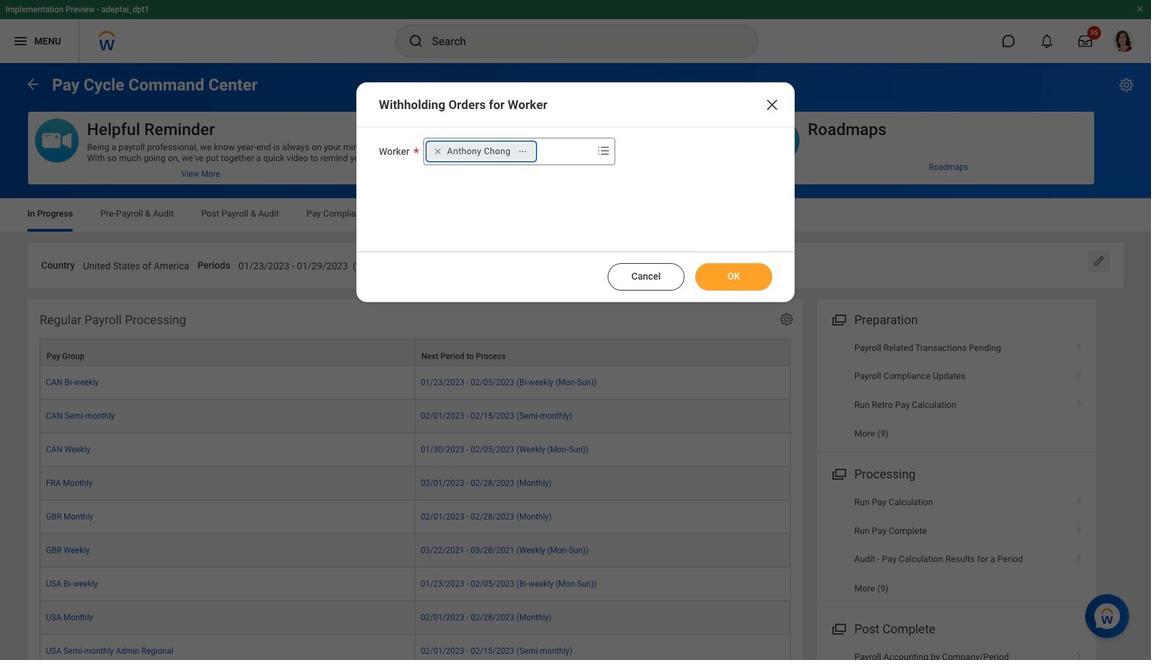 Task type: vqa. For each thing, say whether or not it's contained in the screenshot.
search
no



Task type: describe. For each thing, give the bounding box(es) containing it.
notifications large image
[[1041, 34, 1054, 48]]

search image
[[408, 33, 424, 49]]

3 chevron right image from the top
[[1071, 521, 1089, 535]]

list for 3rd 'menu group' icon from the bottom of the page
[[817, 334, 1097, 448]]

related actions image
[[518, 147, 528, 156]]

4 chevron right image from the top
[[1071, 647, 1089, 660]]

configure this page image
[[1119, 77, 1135, 93]]

2 chevron right image from the top
[[1071, 366, 1089, 380]]

9 row from the top
[[40, 601, 791, 635]]

previous page image
[[25, 76, 41, 92]]

anthony chong element
[[447, 145, 511, 158]]

1 chevron right image from the top
[[1071, 338, 1089, 352]]

7 row from the top
[[40, 534, 791, 567]]

x image
[[764, 97, 781, 113]]

edit image
[[1093, 254, 1106, 268]]

inbox large image
[[1079, 34, 1093, 48]]



Task type: locate. For each thing, give the bounding box(es) containing it.
1 row from the top
[[40, 338, 791, 366]]

10 row from the top
[[40, 635, 791, 660]]

None text field
[[83, 252, 189, 276], [239, 252, 437, 276], [83, 252, 189, 276], [239, 252, 437, 276]]

None text field
[[631, 252, 758, 276]]

profile logan mcneil element
[[1105, 26, 1143, 56]]

2 menu group image from the top
[[829, 464, 848, 483]]

main content
[[0, 63, 1152, 660]]

dialog
[[356, 82, 795, 302]]

close environment banner image
[[1137, 5, 1145, 13]]

3 chevron right image from the top
[[1071, 549, 1089, 563]]

2 chevron right image from the top
[[1071, 492, 1089, 506]]

3 menu group image from the top
[[829, 619, 848, 637]]

1 list from the top
[[817, 334, 1097, 448]]

2 list from the top
[[817, 488, 1097, 602]]

menu group image
[[829, 310, 848, 328], [829, 464, 848, 483], [829, 619, 848, 637]]

0 vertical spatial chevron right image
[[1071, 338, 1089, 352]]

6 row from the top
[[40, 500, 791, 534]]

prompts image
[[595, 143, 612, 159]]

2 vertical spatial menu group image
[[829, 619, 848, 637]]

banner
[[0, 0, 1152, 63]]

list
[[817, 334, 1097, 448], [817, 488, 1097, 602]]

0 vertical spatial menu group image
[[829, 310, 848, 328]]

1 vertical spatial menu group image
[[829, 464, 848, 483]]

tab list
[[14, 199, 1138, 232]]

1 chevron right image from the top
[[1071, 395, 1089, 408]]

8 row from the top
[[40, 567, 791, 601]]

1 vertical spatial list
[[817, 488, 1097, 602]]

1 menu group image from the top
[[829, 310, 848, 328]]

1 vertical spatial chevron right image
[[1071, 366, 1089, 380]]

2 vertical spatial chevron right image
[[1071, 549, 1089, 563]]

3 row from the top
[[40, 399, 791, 433]]

4 row from the top
[[40, 433, 791, 467]]

list for 2nd 'menu group' icon from the top
[[817, 488, 1097, 602]]

anthony chong, press delete to clear value. option
[[428, 143, 535, 160]]

0 vertical spatial list
[[817, 334, 1097, 448]]

chevron right image
[[1071, 395, 1089, 408], [1071, 492, 1089, 506], [1071, 521, 1089, 535], [1071, 647, 1089, 660]]

x small image
[[431, 145, 445, 158]]

row
[[40, 338, 791, 366], [40, 366, 791, 399], [40, 399, 791, 433], [40, 433, 791, 467], [40, 467, 791, 500], [40, 500, 791, 534], [40, 534, 791, 567], [40, 567, 791, 601], [40, 601, 791, 635], [40, 635, 791, 660]]

2 row from the top
[[40, 366, 791, 399]]

regular payroll processing element
[[27, 299, 803, 660]]

chevron right image
[[1071, 338, 1089, 352], [1071, 366, 1089, 380], [1071, 549, 1089, 563]]

5 row from the top
[[40, 467, 791, 500]]



